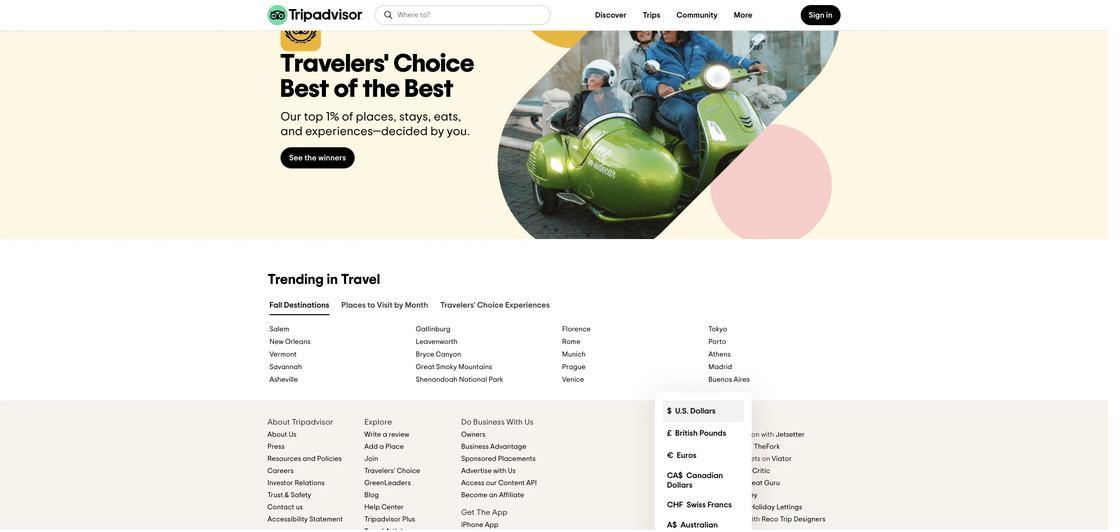 Task type: locate. For each thing, give the bounding box(es) containing it.
tripadvisor inside write a review add a place join travelers' choice greenleaders blog help center tripadvisor plus
[[365, 517, 401, 524]]

the up places,
[[363, 77, 400, 102]]

holiday
[[750, 504, 776, 511]]

0 vertical spatial dollars
[[691, 408, 716, 416]]

get up iphone in the left of the page
[[462, 509, 475, 517]]

travelers'
[[281, 52, 389, 77], [441, 301, 476, 309], [365, 468, 396, 475]]

about
[[268, 419, 290, 427], [268, 432, 287, 439]]

top
[[304, 111, 323, 123]]

2 horizontal spatial tripadvisor
[[655, 419, 697, 427]]

1 vertical spatial travelers'
[[441, 301, 476, 309]]

resources and policies link
[[268, 456, 342, 463]]

and left policies
[[303, 456, 316, 463]]

tokyo link
[[709, 326, 839, 334]]

ca$  canadian dollars
[[668, 472, 724, 490]]

with up access our content api link
[[494, 468, 507, 475]]

€  euros
[[668, 452, 697, 460]]

venice link
[[563, 376, 693, 385]]

experiences—decided
[[305, 126, 428, 138]]

0 vertical spatial choice
[[394, 52, 475, 77]]

francs
[[708, 502, 732, 510]]

0 vertical spatial your
[[685, 432, 699, 439]]

app right the
[[492, 509, 508, 517]]

destination
[[724, 432, 760, 439]]

fall destinations button
[[268, 299, 332, 316]]

a right add
[[380, 444, 384, 451]]

fall
[[270, 301, 282, 309]]

the right see
[[305, 154, 317, 162]]

thefork link
[[754, 444, 781, 451]]

ca$  canadian
[[668, 472, 724, 480]]

best up top
[[281, 77, 329, 102]]

tripadvisor down $  u.s.
[[655, 419, 697, 427]]

1 vertical spatial in
[[327, 273, 338, 287]]

1 horizontal spatial discover
[[655, 432, 683, 439]]

with
[[762, 432, 775, 439], [740, 444, 753, 451], [494, 468, 507, 475], [748, 517, 761, 524]]

travelers' choice link
[[365, 468, 421, 475]]

trip
[[781, 517, 793, 524]]

vacation
[[671, 492, 700, 499]]

park
[[489, 377, 504, 384]]

1 vertical spatial dollars
[[668, 482, 693, 490]]

great smoky mountains
[[416, 364, 493, 371]]

in left the travel
[[327, 273, 338, 287]]

our top 1% of places, stays, eats, and experiences—decided by you.
[[281, 111, 470, 138]]

on down the flipkey link
[[740, 504, 749, 511]]

0 horizontal spatial get
[[462, 509, 475, 517]]

access
[[462, 480, 485, 487]]

list box containing $  u.s. dollars
[[655, 393, 752, 531]]

1 about from the top
[[268, 419, 290, 427]]

on down cruise
[[738, 480, 747, 487]]

greenleaders link
[[365, 480, 411, 487]]

an
[[489, 492, 498, 499]]

0 vertical spatial get
[[655, 480, 667, 487]]

salem link
[[270, 326, 400, 334]]

0 horizontal spatial the
[[305, 154, 317, 162]]

and inside about tripadvisor about us press resources and policies careers investor relations trust & safety contact us accessibility statement
[[303, 456, 316, 463]]

savannah link
[[270, 364, 400, 372]]

on
[[762, 456, 771, 463], [721, 468, 729, 475], [738, 480, 747, 487], [725, 492, 733, 499], [740, 504, 749, 511]]

dollars for ca$  canadian dollars
[[668, 482, 693, 490]]

0 horizontal spatial by
[[395, 301, 404, 309]]

the
[[363, 77, 400, 102], [305, 154, 317, 162], [673, 444, 684, 451]]

to
[[368, 301, 375, 309]]

dollars inside ca$  canadian dollars
[[668, 482, 693, 490]]

2 horizontal spatial the
[[673, 444, 684, 451]]

2 vertical spatial choice
[[397, 468, 421, 475]]

on down thefork link
[[762, 456, 771, 463]]

of
[[334, 77, 358, 102], [342, 111, 353, 123]]

rome link
[[563, 338, 693, 347]]

contact
[[268, 504, 294, 511]]

of inside our top 1% of places, stays, eats, and experiences—decided by you.
[[342, 111, 353, 123]]

1 horizontal spatial by
[[431, 126, 444, 138]]

viator
[[772, 456, 792, 463]]

visit
[[377, 301, 393, 309]]

a up add a place link
[[383, 432, 388, 439]]

dollars for $  u.s. dollars
[[691, 408, 716, 416]]

us
[[525, 419, 534, 427], [289, 432, 297, 439], [508, 468, 516, 475]]

sponsored placements link
[[462, 456, 536, 463]]

Search search field
[[398, 11, 542, 20]]

sites
[[699, 419, 716, 427]]

travelers' inside button
[[441, 301, 476, 309]]

in right sign
[[827, 11, 833, 19]]

the up €  euros
[[673, 444, 684, 451]]

1 vertical spatial about
[[268, 432, 287, 439]]

access our content api link
[[462, 480, 537, 487]]

1 vertical spatial book
[[655, 456, 672, 463]]

1 vertical spatial rentals
[[716, 504, 739, 511]]

in
[[827, 11, 833, 19], [327, 273, 338, 287]]

1 vertical spatial of
[[342, 111, 353, 123]]

0 vertical spatial us
[[525, 419, 534, 427]]

0 horizontal spatial best
[[281, 77, 329, 102]]

1 vertical spatial your
[[704, 517, 718, 524]]

1%
[[326, 111, 340, 123]]

us up content
[[508, 468, 516, 475]]

of inside travelers' choice best of the best
[[334, 77, 358, 102]]

help center link
[[365, 504, 404, 511]]

about up press
[[268, 432, 287, 439]]

travel
[[341, 273, 381, 287]]

rentals up next
[[716, 504, 739, 511]]

your up best
[[685, 432, 699, 439]]

the inside tripadvisor sites discover your dream destination with jetsetter book the best restaurants with thefork book tours and attraction tickets on viator read cruise reviews on cruise critic get airline seating charts on seat guru find vacation rentals on flipkey search for holiday rentals on holiday lettings plan and book your next trip with reco trip designers
[[673, 444, 684, 451]]

trust
[[268, 492, 283, 499]]

0 vertical spatial in
[[827, 11, 833, 19]]

choice inside travelers' choice best of the best
[[394, 52, 475, 77]]

blog
[[365, 492, 379, 499]]

accessibility statement link
[[268, 517, 343, 524]]

0 horizontal spatial your
[[685, 432, 699, 439]]

tripadvisor inside about tripadvisor about us press resources and policies careers investor relations trust & safety contact us accessibility statement
[[292, 419, 334, 427]]

1 horizontal spatial tripadvisor
[[365, 517, 401, 524]]

choice inside write a review add a place join travelers' choice greenleaders blog help center tripadvisor plus
[[397, 468, 421, 475]]

asheville
[[270, 377, 298, 384]]

0 vertical spatial of
[[334, 77, 358, 102]]

trips button
[[635, 5, 669, 25]]

buenos aires link
[[709, 376, 839, 385]]

about up the about us link
[[268, 419, 290, 427]]

0 vertical spatial book
[[655, 444, 672, 451]]

your down holiday
[[704, 517, 718, 524]]

of right 1%
[[342, 111, 353, 123]]

0 vertical spatial by
[[431, 126, 444, 138]]

business up owners link
[[474, 419, 505, 427]]

for
[[680, 504, 689, 511]]

0 horizontal spatial us
[[289, 432, 297, 439]]

2 horizontal spatial us
[[525, 419, 534, 427]]

places to visit by month
[[342, 301, 428, 309]]

travelers' inside travelers' choice best of the best
[[281, 52, 389, 77]]

book up read
[[655, 456, 672, 463]]

owners
[[462, 432, 486, 439]]

with right trip
[[748, 517, 761, 524]]

statement
[[310, 517, 343, 524]]

dollars up sites
[[691, 408, 716, 416]]

write
[[365, 432, 381, 439]]

1 vertical spatial discover
[[655, 432, 683, 439]]

1 best from the left
[[281, 77, 329, 102]]

by down 'eats,'
[[431, 126, 444, 138]]

discover inside tripadvisor sites discover your dream destination with jetsetter book the best restaurants with thefork book tours and attraction tickets on viator read cruise reviews on cruise critic get airline seating charts on seat guru find vacation rentals on flipkey search for holiday rentals on holiday lettings plan and book your next trip with reco trip designers
[[655, 432, 683, 439]]

1 horizontal spatial best
[[405, 77, 454, 102]]

choice inside button
[[477, 301, 504, 309]]

travelers' inside write a review add a place join travelers' choice greenleaders blog help center tripadvisor plus
[[365, 468, 396, 475]]

rentals up francs
[[701, 492, 724, 499]]

dollars up vacation at the right bottom
[[668, 482, 693, 490]]

community button
[[669, 5, 726, 25]]

new orleans
[[270, 339, 311, 346]]

us for with
[[525, 419, 534, 427]]

advantage
[[491, 444, 527, 451]]

0 horizontal spatial tripadvisor
[[292, 419, 334, 427]]

us for about
[[289, 432, 297, 439]]

None search field
[[376, 6, 550, 24]]

next
[[720, 517, 733, 524]]

0 vertical spatial the
[[363, 77, 400, 102]]

business down owners
[[462, 444, 489, 451]]

book up €  euros
[[655, 444, 672, 451]]

travelers' for best
[[281, 52, 389, 77]]

and down our
[[281, 126, 303, 138]]

0 vertical spatial discover
[[596, 11, 627, 19]]

1 horizontal spatial the
[[363, 77, 400, 102]]

0 horizontal spatial discover
[[596, 11, 627, 19]]

us inside about tripadvisor about us press resources and policies careers investor relations trust & safety contact us accessibility statement
[[289, 432, 297, 439]]

0 vertical spatial rentals
[[701, 492, 724, 499]]

tripadvisor up the about us link
[[292, 419, 334, 427]]

1 horizontal spatial get
[[655, 480, 667, 487]]

1 horizontal spatial in
[[827, 11, 833, 19]]

2 vertical spatial the
[[673, 444, 684, 451]]

investor relations link
[[268, 480, 325, 487]]

mountains
[[459, 364, 493, 371]]

accessibility
[[268, 517, 308, 524]]

discover button
[[588, 5, 635, 25]]

see the winners
[[289, 154, 346, 162]]

a
[[383, 432, 388, 439], [380, 444, 384, 451]]

1 vertical spatial us
[[289, 432, 297, 439]]

1 vertical spatial business
[[462, 444, 489, 451]]

1 vertical spatial get
[[462, 509, 475, 517]]

charts
[[716, 480, 737, 487]]

tripadvisor down help center link
[[365, 517, 401, 524]]

2 vertical spatial us
[[508, 468, 516, 475]]

your
[[685, 432, 699, 439], [704, 517, 718, 524]]

us up resources
[[289, 432, 297, 439]]

discover inside discover button
[[596, 11, 627, 19]]

lettings
[[777, 504, 803, 511]]

us right with
[[525, 419, 534, 427]]

1 vertical spatial the
[[305, 154, 317, 162]]

join link
[[365, 456, 380, 463]]

trending
[[268, 273, 324, 287]]

plan
[[655, 517, 670, 524]]

best
[[281, 77, 329, 102], [405, 77, 454, 102]]

critic
[[753, 468, 771, 475]]

choice for travelers' choice best of the best
[[394, 52, 475, 77]]

of up 1%
[[334, 77, 358, 102]]

0 vertical spatial about
[[268, 419, 290, 427]]

and down for
[[671, 517, 684, 524]]

you.
[[447, 126, 470, 138]]

discover left trips
[[596, 11, 627, 19]]

by right visit
[[395, 301, 404, 309]]

by inside button
[[395, 301, 404, 309]]

viator link
[[772, 456, 792, 463]]

best up stays,
[[405, 77, 454, 102]]

0 horizontal spatial in
[[327, 273, 338, 287]]

about tripadvisor about us press resources and policies careers investor relations trust & safety contact us accessibility statement
[[268, 419, 343, 524]]

in inside sign in link
[[827, 11, 833, 19]]

1 vertical spatial app
[[485, 522, 499, 529]]

savannah
[[270, 364, 302, 371]]

destinations
[[284, 301, 330, 309]]

travelers' choice experiences button
[[439, 299, 552, 316]]

on down charts
[[725, 492, 733, 499]]

discover up €  euros
[[655, 432, 683, 439]]

get inside get the app iphone app
[[462, 509, 475, 517]]

1 vertical spatial by
[[395, 301, 404, 309]]

tab list
[[256, 297, 853, 318]]

get up "find"
[[655, 480, 667, 487]]

0 vertical spatial travelers'
[[281, 52, 389, 77]]

new
[[270, 339, 284, 346]]

of for places,
[[342, 111, 353, 123]]

center
[[382, 504, 404, 511]]

app down the
[[485, 522, 499, 529]]

and down best
[[691, 456, 704, 463]]

list box
[[655, 393, 752, 531]]

2 vertical spatial travelers'
[[365, 468, 396, 475]]

leavenworth link
[[416, 338, 546, 347]]

1 vertical spatial choice
[[477, 301, 504, 309]]

our
[[281, 111, 302, 123]]

discover
[[596, 11, 627, 19], [655, 432, 683, 439]]

shenandoah national park link
[[416, 376, 546, 385]]



Task type: describe. For each thing, give the bounding box(es) containing it.
prague link
[[563, 364, 693, 372]]

£  british pounds
[[668, 430, 727, 438]]

api
[[527, 480, 537, 487]]

sign
[[809, 11, 825, 19]]

with inside do business with us owners business advantage sponsored placements advertise with us access our content api become an affiliate
[[494, 468, 507, 475]]

tripadvisor plus link
[[365, 517, 416, 524]]

bryce canyon link
[[416, 351, 546, 359]]

the inside travelers' choice best of the best
[[363, 77, 400, 102]]

more
[[734, 11, 753, 19]]

search image
[[384, 10, 394, 20]]

munich
[[563, 351, 586, 358]]

tripadvisor sites discover your dream destination with jetsetter book the best restaurants with thefork book tours and attraction tickets on viator read cruise reviews on cruise critic get airline seating charts on seat guru find vacation rentals on flipkey search for holiday rentals on holiday lettings plan and book your next trip with reco trip designers
[[655, 419, 826, 524]]

get inside tripadvisor sites discover your dream destination with jetsetter book the best restaurants with thefork book tours and attraction tickets on viator read cruise reviews on cruise critic get airline seating charts on seat guru find vacation rentals on flipkey search for holiday rentals on holiday lettings plan and book your next trip with reco trip designers
[[655, 480, 667, 487]]

travelers' for experiences
[[441, 301, 476, 309]]

travelers' choice experiences
[[441, 301, 550, 309]]

1 horizontal spatial your
[[704, 517, 718, 524]]

canyon
[[436, 351, 461, 358]]

winners
[[319, 154, 346, 162]]

get the app iphone app
[[462, 509, 508, 529]]

fall destinations
[[270, 301, 330, 309]]

tokyo
[[709, 326, 728, 333]]

with up thefork link
[[762, 432, 775, 439]]

experiences
[[506, 301, 550, 309]]

in for sign
[[827, 11, 833, 19]]

$  u.s.
[[668, 408, 689, 416]]

florence
[[563, 326, 591, 333]]

careers link
[[268, 468, 294, 475]]

1 vertical spatial a
[[380, 444, 384, 451]]

iphone
[[462, 522, 484, 529]]

book
[[686, 517, 702, 524]]

thefork
[[754, 444, 781, 451]]

on up charts
[[721, 468, 729, 475]]

see
[[289, 154, 303, 162]]

blog link
[[365, 492, 379, 499]]

seat guru link
[[748, 480, 781, 487]]

2 about from the top
[[268, 432, 287, 439]]

places to visit by month button
[[340, 299, 430, 316]]

chf  swiss francs
[[668, 502, 732, 510]]

in for trending
[[327, 273, 338, 287]]

of for the
[[334, 77, 358, 102]]

0 vertical spatial business
[[474, 419, 505, 427]]

holiday lettings link
[[750, 504, 803, 511]]

tripadvisor image
[[268, 5, 363, 25]]

safety
[[291, 492, 311, 499]]

our
[[486, 480, 497, 487]]

jetsetter
[[776, 432, 805, 439]]

search
[[655, 504, 679, 511]]

0 vertical spatial a
[[383, 432, 388, 439]]

about us link
[[268, 432, 297, 439]]

orleans
[[285, 339, 311, 346]]

choice for travelers' choice experiences
[[477, 301, 504, 309]]

trust & safety link
[[268, 492, 311, 499]]

resources
[[268, 456, 301, 463]]

1 horizontal spatial us
[[508, 468, 516, 475]]

investor
[[268, 480, 293, 487]]

restaurants
[[701, 444, 738, 451]]

rome
[[563, 339, 581, 346]]

sign in
[[809, 11, 833, 19]]

designers
[[794, 517, 826, 524]]

£  british
[[668, 430, 698, 438]]

tab list containing fall destinations
[[256, 297, 853, 318]]

asheville link
[[270, 376, 400, 385]]

careers
[[268, 468, 294, 475]]

a$  australian
[[668, 522, 718, 531]]

smoky
[[436, 364, 457, 371]]

1 book from the top
[[655, 444, 672, 451]]

buenos
[[709, 377, 733, 384]]

great smoky mountains link
[[416, 364, 546, 372]]

trip
[[735, 517, 746, 524]]

reviews
[[696, 468, 719, 475]]

salem
[[270, 326, 289, 333]]

eats,
[[434, 111, 462, 123]]

best
[[685, 444, 700, 451]]

0 vertical spatial app
[[492, 509, 508, 517]]

add
[[365, 444, 378, 451]]

bryce canyon
[[416, 351, 461, 358]]

with
[[507, 419, 523, 427]]

&
[[285, 492, 289, 499]]

and inside our top 1% of places, stays, eats, and experiences—decided by you.
[[281, 126, 303, 138]]

sign in link
[[801, 5, 841, 25]]

with up tickets
[[740, 444, 753, 451]]

bryce
[[416, 351, 435, 358]]

add a place link
[[365, 444, 404, 451]]

athens link
[[709, 351, 839, 359]]

do
[[462, 419, 472, 427]]

holiday
[[691, 504, 715, 511]]

read
[[655, 468, 673, 475]]

attraction
[[706, 456, 738, 463]]

become
[[462, 492, 488, 499]]

dream
[[701, 432, 722, 439]]

trips
[[643, 11, 661, 19]]

prague
[[563, 364, 586, 371]]

tripadvisor inside tripadvisor sites discover your dream destination with jetsetter book the best restaurants with thefork book tours and attraction tickets on viator read cruise reviews on cruise critic get airline seating charts on seat guru find vacation rentals on flipkey search for holiday rentals on holiday lettings plan and book your next trip with reco trip designers
[[655, 419, 697, 427]]

contact us link
[[268, 504, 303, 511]]

sponsored
[[462, 456, 497, 463]]

2 book from the top
[[655, 456, 672, 463]]

tours
[[673, 456, 690, 463]]

jetsetter link
[[776, 432, 805, 439]]

business advantage link
[[462, 444, 527, 451]]

by inside our top 1% of places, stays, eats, and experiences—decided by you.
[[431, 126, 444, 138]]

policies
[[317, 456, 342, 463]]

tickets
[[740, 456, 761, 463]]

help
[[365, 504, 380, 511]]

2 best from the left
[[405, 77, 454, 102]]



Task type: vqa. For each thing, say whether or not it's contained in the screenshot.
Flights link
no



